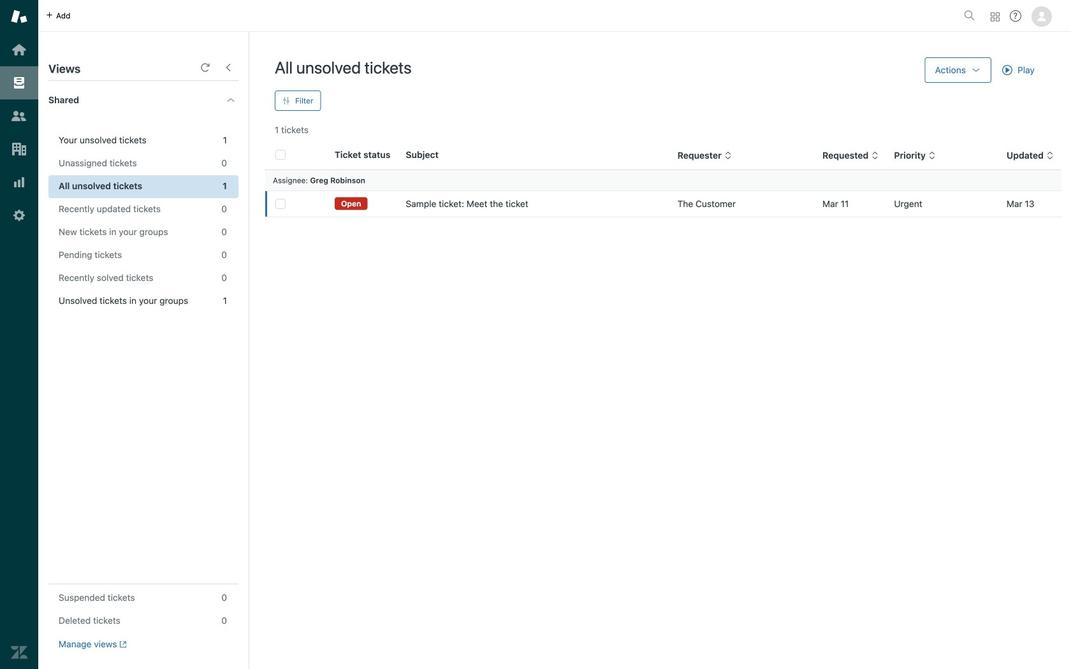Task type: vqa. For each thing, say whether or not it's contained in the screenshot.
REFRESH VIEWS PANE image
yes



Task type: locate. For each thing, give the bounding box(es) containing it.
opens in a new tab image
[[117, 641, 127, 649]]

row
[[265, 191, 1062, 217]]

main element
[[0, 0, 38, 670]]

refresh views pane image
[[200, 62, 210, 73]]

customers image
[[11, 108, 27, 124]]

heading
[[38, 81, 249, 119]]

zendesk products image
[[991, 12, 1000, 21]]



Task type: describe. For each thing, give the bounding box(es) containing it.
zendesk support image
[[11, 8, 27, 25]]

admin image
[[11, 207, 27, 224]]

organizations image
[[11, 141, 27, 158]]

reporting image
[[11, 174, 27, 191]]

hide panel views image
[[223, 62, 233, 73]]

zendesk image
[[11, 645, 27, 661]]

get started image
[[11, 41, 27, 58]]

views image
[[11, 75, 27, 91]]

get help image
[[1010, 10, 1022, 22]]



